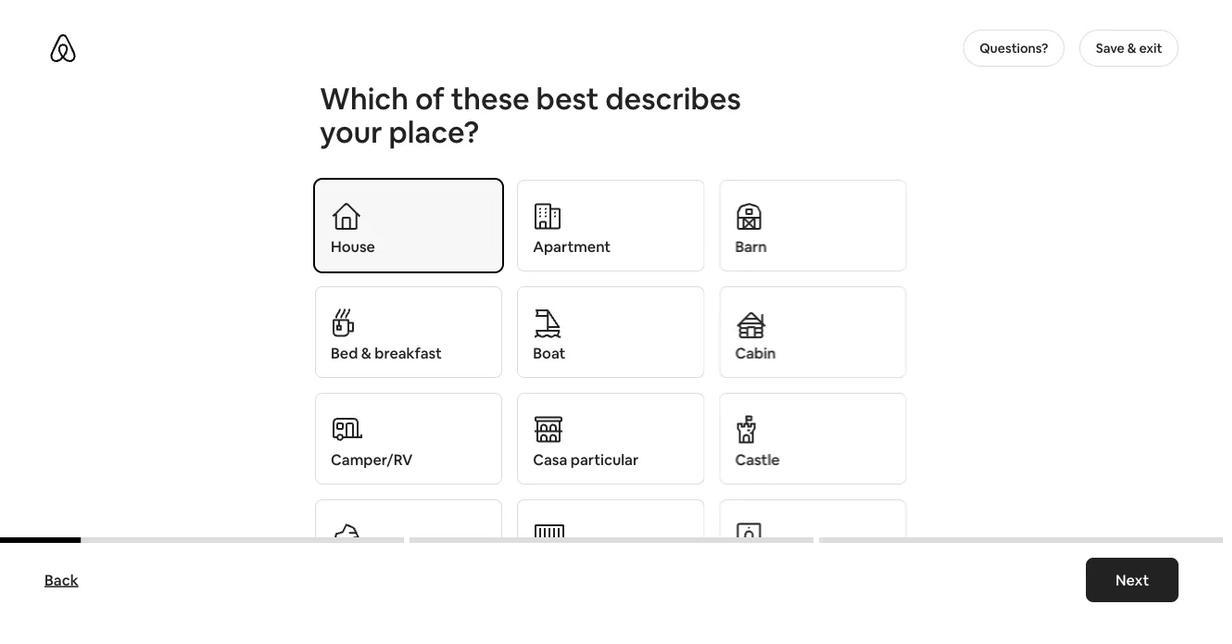 Task type: describe. For each thing, give the bounding box(es) containing it.
these
[[451, 79, 530, 118]]

of
[[415, 79, 445, 118]]

save & exit
[[1096, 40, 1162, 57]]

camper/rv
[[331, 450, 413, 469]]

casa
[[533, 450, 568, 469]]

Casa particular button
[[517, 393, 705, 485]]

back
[[44, 570, 78, 589]]

Bed & breakfast button
[[315, 286, 502, 378]]

bed
[[331, 343, 358, 362]]

questions? button
[[963, 30, 1065, 67]]

next button
[[1086, 558, 1179, 602]]

describes
[[605, 79, 741, 118]]

particular
[[571, 450, 639, 469]]

casa particular
[[533, 450, 639, 469]]

which
[[320, 79, 409, 118]]

your place?
[[320, 112, 479, 151]]

boat
[[533, 343, 566, 362]]

& for save
[[1128, 40, 1137, 57]]

which of these best describes your place? option group
[[315, 178, 908, 617]]

Camper/RV button
[[315, 393, 502, 485]]



Task type: vqa. For each thing, say whether or not it's contained in the screenshot.
Add to wishlist: Home in Seattle "ICON"
no



Task type: locate. For each thing, give the bounding box(es) containing it.
questions?
[[980, 40, 1049, 57]]

castle
[[735, 450, 780, 469]]

Castle button
[[719, 393, 907, 485]]

Cabin button
[[719, 286, 907, 378]]

House button
[[315, 180, 502, 272]]

cabin
[[735, 343, 776, 362]]

0 vertical spatial &
[[1128, 40, 1137, 57]]

bed & breakfast
[[331, 343, 442, 362]]

back button
[[35, 562, 88, 599]]

& inside which of these best describes your place? option group
[[361, 343, 372, 362]]

best
[[536, 79, 599, 118]]

&
[[1128, 40, 1137, 57], [361, 343, 372, 362]]

save & exit button
[[1080, 30, 1179, 67]]

0 horizontal spatial &
[[361, 343, 372, 362]]

barn
[[735, 237, 767, 256]]

apartment
[[533, 237, 611, 256]]

1 horizontal spatial &
[[1128, 40, 1137, 57]]

exit
[[1139, 40, 1162, 57]]

& left exit
[[1128, 40, 1137, 57]]

None button
[[315, 499, 502, 591], [517, 499, 705, 591], [719, 499, 907, 591], [315, 499, 502, 591], [517, 499, 705, 591], [719, 499, 907, 591]]

1 vertical spatial &
[[361, 343, 372, 362]]

& for bed
[[361, 343, 372, 362]]

house
[[331, 237, 375, 256]]

Boat button
[[517, 286, 705, 378]]

next
[[1116, 570, 1149, 589]]

& right bed
[[361, 343, 372, 362]]

save
[[1096, 40, 1125, 57]]

breakfast
[[375, 343, 442, 362]]

Barn button
[[719, 180, 907, 272]]

Apartment button
[[517, 180, 705, 272]]

which of these best describes your place?
[[320, 79, 741, 151]]



